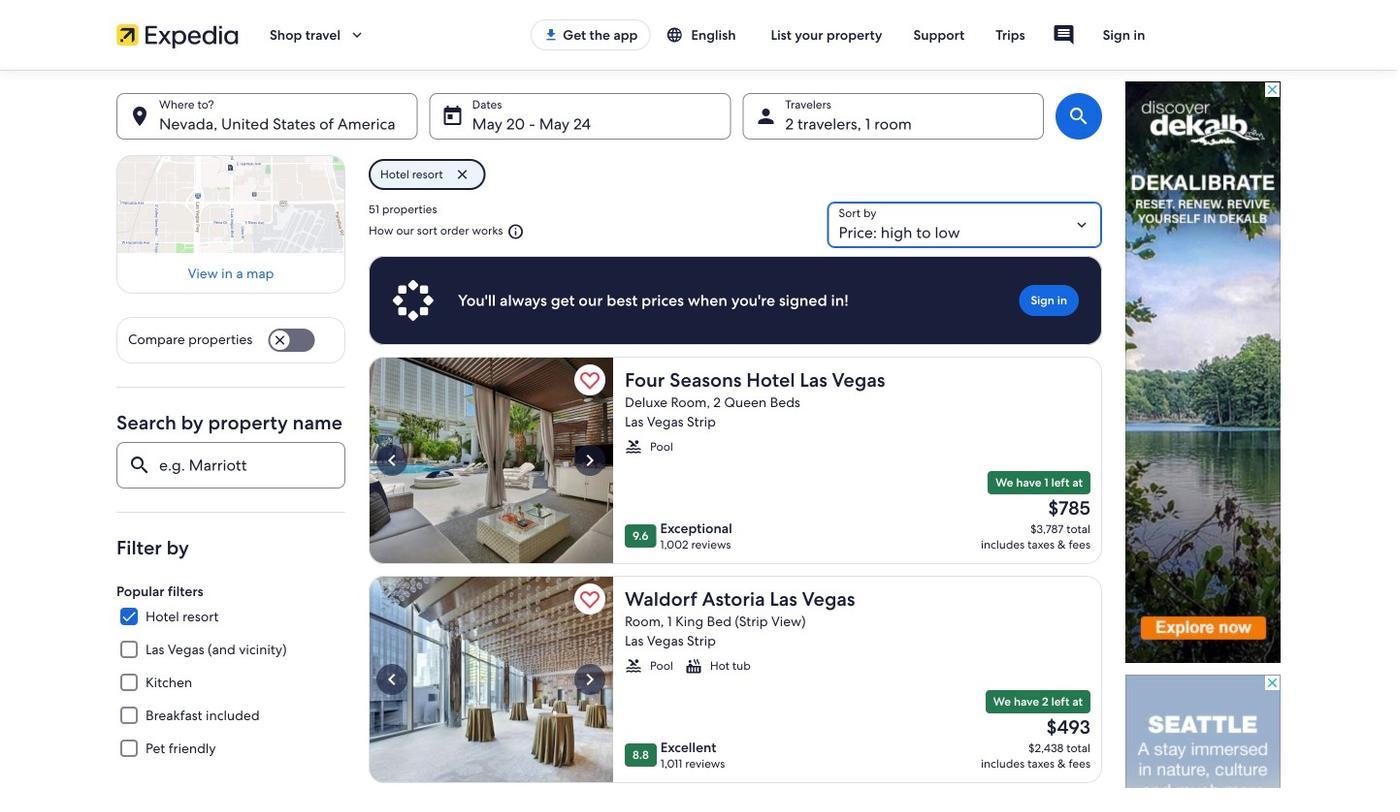 Task type: vqa. For each thing, say whether or not it's contained in the screenshot.
"Communication Center icon"
yes



Task type: locate. For each thing, give the bounding box(es) containing it.
expedia logo image
[[116, 21, 239, 49]]

1 horizontal spatial small image
[[685, 658, 702, 675]]

small image
[[666, 26, 684, 44], [685, 658, 702, 675]]

show next image for waldorf astoria las vegas image
[[578, 669, 602, 692]]

pool image
[[369, 357, 613, 565]]

1 vertical spatial small image
[[625, 439, 642, 456]]

small image
[[503, 223, 524, 241], [625, 439, 642, 456], [625, 658, 642, 675]]

0 horizontal spatial small image
[[666, 26, 684, 44]]

2 vertical spatial small image
[[625, 658, 642, 675]]

0 vertical spatial small image
[[666, 26, 684, 44]]

static map image image
[[116, 155, 345, 253]]



Task type: describe. For each thing, give the bounding box(es) containing it.
download the app button image
[[544, 27, 559, 43]]

trailing image
[[348, 26, 366, 44]]

show previous image for waldorf astoria las vegas image
[[380, 669, 404, 692]]

1 vertical spatial small image
[[685, 658, 702, 675]]

show previous image for four seasons hotel las vegas image
[[380, 449, 404, 473]]

ballroom image
[[369, 576, 613, 784]]

0 vertical spatial small image
[[503, 223, 524, 241]]

communication center icon image
[[1053, 23, 1076, 47]]

show next image for four seasons hotel las vegas image
[[578, 449, 602, 473]]

search image
[[1067, 105, 1091, 128]]



